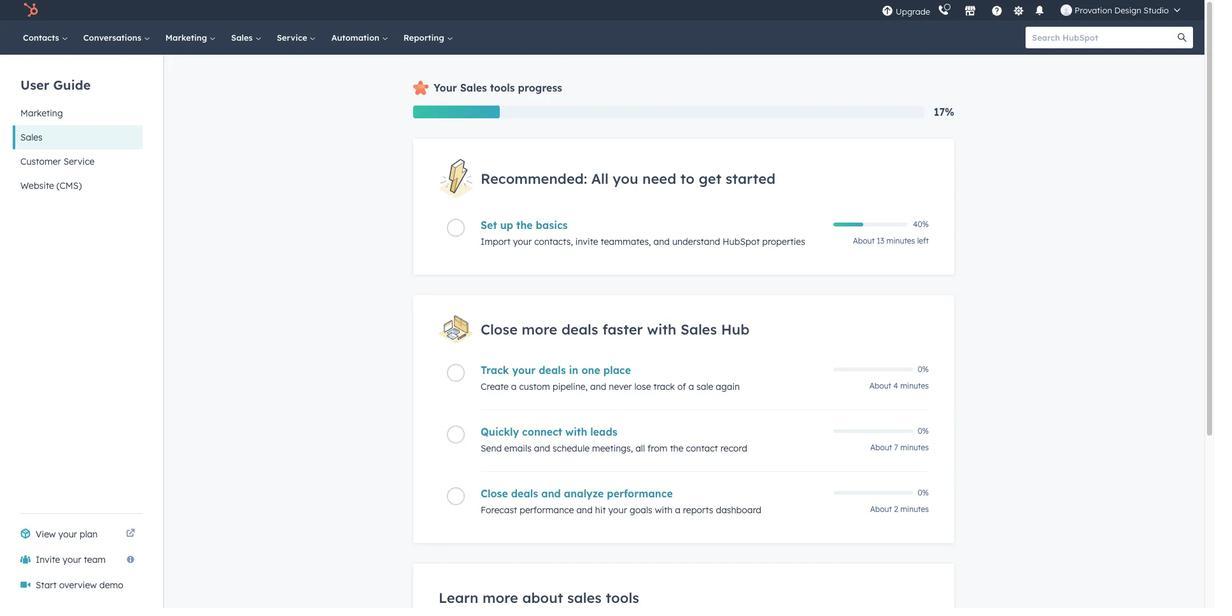 Task type: vqa. For each thing, say whether or not it's contained in the screenshot.


Task type: describe. For each thing, give the bounding box(es) containing it.
minutes for close deals and analyze performance
[[901, 505, 929, 515]]

lose
[[635, 382, 651, 393]]

about
[[523, 590, 563, 608]]

more for about
[[483, 590, 518, 608]]

close for close deals and analyze performance forecast performance and hit your goals with a reports dashboard
[[481, 488, 508, 501]]

customer
[[20, 156, 61, 168]]

basics
[[536, 219, 568, 232]]

settings image
[[1013, 5, 1025, 17]]

progress
[[518, 82, 563, 94]]

your inside close deals and analyze performance forecast performance and hit your goals with a reports dashboard
[[609, 505, 627, 517]]

sales right "marketing" link
[[231, 32, 255, 43]]

website (cms) button
[[13, 174, 143, 198]]

13
[[877, 236, 885, 246]]

automation
[[331, 32, 382, 43]]

customer service button
[[13, 150, 143, 174]]

Search HubSpot search field
[[1026, 27, 1182, 48]]

pipeline,
[[553, 382, 588, 393]]

2 horizontal spatial a
[[689, 382, 694, 393]]

conversations link
[[76, 20, 158, 55]]

from
[[648, 443, 668, 455]]

import
[[481, 236, 511, 248]]

james peterson image
[[1061, 4, 1073, 16]]

user
[[20, 77, 49, 93]]

about 13 minutes left
[[853, 236, 929, 246]]

provation
[[1075, 5, 1113, 15]]

left
[[918, 236, 929, 246]]

and inside set up the basics import your contacts, invite teammates, and understand hubspot properties
[[654, 236, 670, 248]]

marketing link
[[158, 20, 224, 55]]

to
[[681, 170, 695, 188]]

set up the basics import your contacts, invite teammates, and understand hubspot properties
[[481, 219, 806, 248]]

minutes for set up the basics
[[887, 236, 915, 246]]

about for set up the basics
[[853, 236, 875, 246]]

hubspot link
[[15, 3, 48, 18]]

1 vertical spatial performance
[[520, 505, 574, 517]]

hubspot image
[[23, 3, 38, 18]]

view
[[36, 529, 56, 541]]

close deals and analyze performance button
[[481, 488, 826, 501]]

never
[[609, 382, 632, 393]]

design
[[1115, 5, 1142, 15]]

faster
[[603, 321, 643, 339]]

search image
[[1178, 33, 1187, 42]]

hit
[[595, 505, 606, 517]]

menu containing provation design studio
[[881, 0, 1190, 20]]

your inside set up the basics import your contacts, invite teammates, and understand hubspot properties
[[513, 236, 532, 248]]

calling icon button
[[933, 2, 955, 18]]

service inside customer service button
[[64, 156, 95, 168]]

about 4 minutes
[[870, 382, 929, 391]]

reports
[[683, 505, 714, 517]]

track your deals in one place create a custom pipeline, and never lose track of a sale again
[[481, 364, 740, 393]]

upgrade
[[896, 6, 931, 16]]

record
[[721, 443, 748, 455]]

you
[[613, 170, 639, 188]]

website (cms)
[[20, 180, 82, 192]]

send
[[481, 443, 502, 455]]

deals for your
[[539, 364, 566, 377]]

quickly connect with leads button
[[481, 426, 826, 439]]

help button
[[987, 0, 1008, 20]]

start overview demo
[[36, 580, 123, 592]]

more for deals
[[522, 321, 558, 339]]

service inside service link
[[277, 32, 310, 43]]

0 vertical spatial with
[[647, 321, 677, 339]]

your for team
[[63, 555, 81, 566]]

track
[[481, 364, 509, 377]]

about 2 minutes
[[870, 505, 929, 515]]

minutes for track your deals in one place
[[901, 382, 929, 391]]

start overview demo link
[[13, 573, 143, 599]]

leads
[[591, 426, 618, 439]]

understand
[[673, 236, 720, 248]]

contact
[[686, 443, 718, 455]]

analyze
[[564, 488, 604, 501]]

sales button
[[13, 125, 143, 150]]

notifications image
[[1034, 6, 1046, 17]]

(cms)
[[57, 180, 82, 192]]

upgrade image
[[882, 5, 894, 17]]

invite your team button
[[13, 548, 143, 573]]

view your plan link
[[13, 522, 143, 548]]

service link
[[269, 20, 324, 55]]

demo
[[99, 580, 123, 592]]

recommended: all you need to get started
[[481, 170, 776, 188]]

set
[[481, 219, 497, 232]]

properties
[[763, 236, 806, 248]]

0% for track your deals in one place
[[918, 365, 929, 375]]

emails
[[504, 443, 532, 455]]

contacts,
[[534, 236, 573, 248]]

guide
[[53, 77, 91, 93]]

automation link
[[324, 20, 396, 55]]

calling icon image
[[938, 5, 950, 17]]

team
[[84, 555, 106, 566]]

help image
[[992, 6, 1003, 17]]

place
[[604, 364, 631, 377]]

sales link
[[224, 20, 269, 55]]

reporting link
[[396, 20, 461, 55]]

about for track your deals in one place
[[870, 382, 892, 391]]

marketing inside button
[[20, 108, 63, 119]]

sales left hub
[[681, 321, 717, 339]]

provation design studio
[[1075, 5, 1169, 15]]

2
[[894, 505, 899, 515]]

quickly connect with leads send emails and schedule meetings, all from the contact record
[[481, 426, 748, 455]]

connect
[[522, 426, 563, 439]]

meetings,
[[592, 443, 633, 455]]

marketing button
[[13, 101, 143, 125]]

sales
[[567, 590, 602, 608]]

quickly
[[481, 426, 519, 439]]

track
[[654, 382, 675, 393]]

user guide
[[20, 77, 91, 93]]

customer service
[[20, 156, 95, 168]]

your for plan
[[58, 529, 77, 541]]

dashboard
[[716, 505, 762, 517]]



Task type: locate. For each thing, give the bounding box(es) containing it.
overview
[[59, 580, 97, 592]]

deals inside close deals and analyze performance forecast performance and hit your goals with a reports dashboard
[[511, 488, 538, 501]]

a right of
[[689, 382, 694, 393]]

the inside quickly connect with leads send emails and schedule meetings, all from the contact record
[[670, 443, 684, 455]]

marketing down user
[[20, 108, 63, 119]]

1 horizontal spatial more
[[522, 321, 558, 339]]

2 vertical spatial with
[[655, 505, 673, 517]]

about left 7
[[871, 443, 893, 453]]

0 vertical spatial service
[[277, 32, 310, 43]]

your left plan
[[58, 529, 77, 541]]

contacts
[[23, 32, 62, 43]]

a inside close deals and analyze performance forecast performance and hit your goals with a reports dashboard
[[675, 505, 681, 517]]

1 vertical spatial close
[[481, 488, 508, 501]]

contacts link
[[15, 20, 76, 55]]

deals
[[562, 321, 599, 339], [539, 364, 566, 377], [511, 488, 538, 501]]

7
[[895, 443, 899, 453]]

1 vertical spatial service
[[64, 156, 95, 168]]

0 horizontal spatial the
[[517, 219, 533, 232]]

sales right your
[[460, 82, 487, 94]]

hubspot
[[723, 236, 760, 248]]

deals inside track your deals in one place create a custom pipeline, and never lose track of a sale again
[[539, 364, 566, 377]]

1 horizontal spatial marketing
[[165, 32, 210, 43]]

1 vertical spatial the
[[670, 443, 684, 455]]

close
[[481, 321, 518, 339], [481, 488, 508, 501]]

and inside track your deals in one place create a custom pipeline, and never lose track of a sale again
[[590, 382, 607, 393]]

close deals and analyze performance forecast performance and hit your goals with a reports dashboard
[[481, 488, 762, 517]]

0 horizontal spatial marketing
[[20, 108, 63, 119]]

deals up the in
[[562, 321, 599, 339]]

about left 13
[[853, 236, 875, 246]]

recommended:
[[481, 170, 587, 188]]

settings link
[[1011, 4, 1027, 17]]

marketplaces image
[[965, 6, 977, 17]]

provation design studio button
[[1054, 0, 1189, 20]]

marketing left sales link
[[165, 32, 210, 43]]

and left analyze
[[542, 488, 561, 501]]

minutes right 7
[[901, 443, 929, 453]]

and down one
[[590, 382, 607, 393]]

about 7 minutes
[[871, 443, 929, 453]]

close inside close deals and analyze performance forecast performance and hit your goals with a reports dashboard
[[481, 488, 508, 501]]

a left "reports"
[[675, 505, 681, 517]]

1 vertical spatial tools
[[606, 590, 640, 608]]

your right hit
[[609, 505, 627, 517]]

menu
[[881, 0, 1190, 20]]

create
[[481, 382, 509, 393]]

more up custom
[[522, 321, 558, 339]]

0 horizontal spatial more
[[483, 590, 518, 608]]

0 vertical spatial close
[[481, 321, 518, 339]]

about for close deals and analyze performance
[[870, 505, 892, 515]]

1 horizontal spatial the
[[670, 443, 684, 455]]

user guide views element
[[13, 55, 143, 198]]

40%
[[913, 220, 929, 229]]

3 0% from the top
[[918, 489, 929, 498]]

plan
[[80, 529, 98, 541]]

minutes for quickly connect with leads
[[901, 443, 929, 453]]

with inside quickly connect with leads send emails and schedule meetings, all from the contact record
[[566, 426, 588, 439]]

1 vertical spatial deals
[[539, 364, 566, 377]]

started
[[726, 170, 776, 188]]

marketplaces button
[[957, 0, 984, 20]]

a right create at bottom left
[[511, 382, 517, 393]]

the inside set up the basics import your contacts, invite teammates, and understand hubspot properties
[[517, 219, 533, 232]]

sale
[[697, 382, 714, 393]]

0 horizontal spatial tools
[[490, 82, 515, 94]]

service up website (cms) button
[[64, 156, 95, 168]]

your inside track your deals in one place create a custom pipeline, and never lose track of a sale again
[[512, 364, 536, 377]]

tools
[[490, 82, 515, 94], [606, 590, 640, 608]]

studio
[[1144, 5, 1169, 15]]

1 horizontal spatial performance
[[607, 488, 673, 501]]

0 vertical spatial performance
[[607, 488, 673, 501]]

and down connect
[[534, 443, 550, 455]]

up
[[500, 219, 513, 232]]

0 horizontal spatial service
[[64, 156, 95, 168]]

reporting
[[404, 32, 447, 43]]

minutes right 4 at the bottom right
[[901, 382, 929, 391]]

1 close from the top
[[481, 321, 518, 339]]

1 vertical spatial with
[[566, 426, 588, 439]]

performance down analyze
[[520, 505, 574, 517]]

your down up
[[513, 236, 532, 248]]

0 vertical spatial tools
[[490, 82, 515, 94]]

your sales tools progress progress bar
[[413, 106, 500, 118]]

forecast
[[481, 505, 517, 517]]

invite
[[576, 236, 599, 248]]

about for quickly connect with leads
[[871, 443, 893, 453]]

more right learn
[[483, 590, 518, 608]]

2 link opens in a new window image from the top
[[126, 530, 135, 539]]

sales up customer
[[20, 132, 43, 143]]

conversations
[[83, 32, 144, 43]]

all
[[636, 443, 645, 455]]

1 vertical spatial marketing
[[20, 108, 63, 119]]

your left team
[[63, 555, 81, 566]]

0 horizontal spatial a
[[511, 382, 517, 393]]

0% up about 7 minutes on the bottom right
[[918, 427, 929, 436]]

and down set up the basics "button"
[[654, 236, 670, 248]]

0 vertical spatial marketing
[[165, 32, 210, 43]]

schedule
[[553, 443, 590, 455]]

0 vertical spatial deals
[[562, 321, 599, 339]]

1 link opens in a new window image from the top
[[126, 527, 135, 543]]

2 vertical spatial 0%
[[918, 489, 929, 498]]

in
[[569, 364, 579, 377]]

about left 4 at the bottom right
[[870, 382, 892, 391]]

track your deals in one place button
[[481, 364, 826, 377]]

0%
[[918, 365, 929, 375], [918, 427, 929, 436], [918, 489, 929, 498]]

2 close from the top
[[481, 488, 508, 501]]

with inside close deals and analyze performance forecast performance and hit your goals with a reports dashboard
[[655, 505, 673, 517]]

and inside quickly connect with leads send emails and schedule meetings, all from the contact record
[[534, 443, 550, 455]]

0% for close deals and analyze performance
[[918, 489, 929, 498]]

deals up forecast
[[511, 488, 538, 501]]

all
[[591, 170, 609, 188]]

1 vertical spatial 0%
[[918, 427, 929, 436]]

1 horizontal spatial a
[[675, 505, 681, 517]]

minutes right 13
[[887, 236, 915, 246]]

1 horizontal spatial service
[[277, 32, 310, 43]]

1 0% from the top
[[918, 365, 929, 375]]

tools right sales
[[606, 590, 640, 608]]

0% up about 4 minutes
[[918, 365, 929, 375]]

set up the basics button
[[481, 219, 826, 232]]

your for deals
[[512, 364, 536, 377]]

1 vertical spatial more
[[483, 590, 518, 608]]

of
[[678, 382, 686, 393]]

the right up
[[517, 219, 533, 232]]

invite
[[36, 555, 60, 566]]

performance up goals
[[607, 488, 673, 501]]

again
[[716, 382, 740, 393]]

0 horizontal spatial performance
[[520, 505, 574, 517]]

search button
[[1172, 27, 1194, 48]]

close for close more deals faster with sales hub
[[481, 321, 518, 339]]

and left hit
[[577, 505, 593, 517]]

tools left progress
[[490, 82, 515, 94]]

learn more about sales tools
[[439, 590, 640, 608]]

minutes right 2
[[901, 505, 929, 515]]

hub
[[721, 321, 750, 339]]

0 vertical spatial more
[[522, 321, 558, 339]]

website
[[20, 180, 54, 192]]

your
[[434, 82, 457, 94]]

17%
[[934, 106, 955, 118]]

about left 2
[[870, 505, 892, 515]]

deals for more
[[562, 321, 599, 339]]

teammates,
[[601, 236, 651, 248]]

4
[[894, 382, 899, 391]]

with up 'schedule' at the left of the page
[[566, 426, 588, 439]]

close more deals faster with sales hub
[[481, 321, 750, 339]]

with down close deals and analyze performance button
[[655, 505, 673, 517]]

your inside button
[[63, 555, 81, 566]]

2 vertical spatial deals
[[511, 488, 538, 501]]

the right from
[[670, 443, 684, 455]]

your up custom
[[512, 364, 536, 377]]

with right 'faster'
[[647, 321, 677, 339]]

0 vertical spatial 0%
[[918, 365, 929, 375]]

invite your team
[[36, 555, 106, 566]]

close up forecast
[[481, 488, 508, 501]]

learn
[[439, 590, 479, 608]]

service right sales link
[[277, 32, 310, 43]]

sales inside button
[[20, 132, 43, 143]]

your
[[513, 236, 532, 248], [512, 364, 536, 377], [609, 505, 627, 517], [58, 529, 77, 541], [63, 555, 81, 566]]

0% up about 2 minutes
[[918, 489, 929, 498]]

2 0% from the top
[[918, 427, 929, 436]]

deals left the in
[[539, 364, 566, 377]]

close up track
[[481, 321, 518, 339]]

[object object] complete progress bar
[[834, 223, 864, 227]]

get
[[699, 170, 722, 188]]

link opens in a new window image
[[126, 527, 135, 543], [126, 530, 135, 539]]

0 vertical spatial the
[[517, 219, 533, 232]]

1 horizontal spatial tools
[[606, 590, 640, 608]]

0% for quickly connect with leads
[[918, 427, 929, 436]]

start
[[36, 580, 57, 592]]



